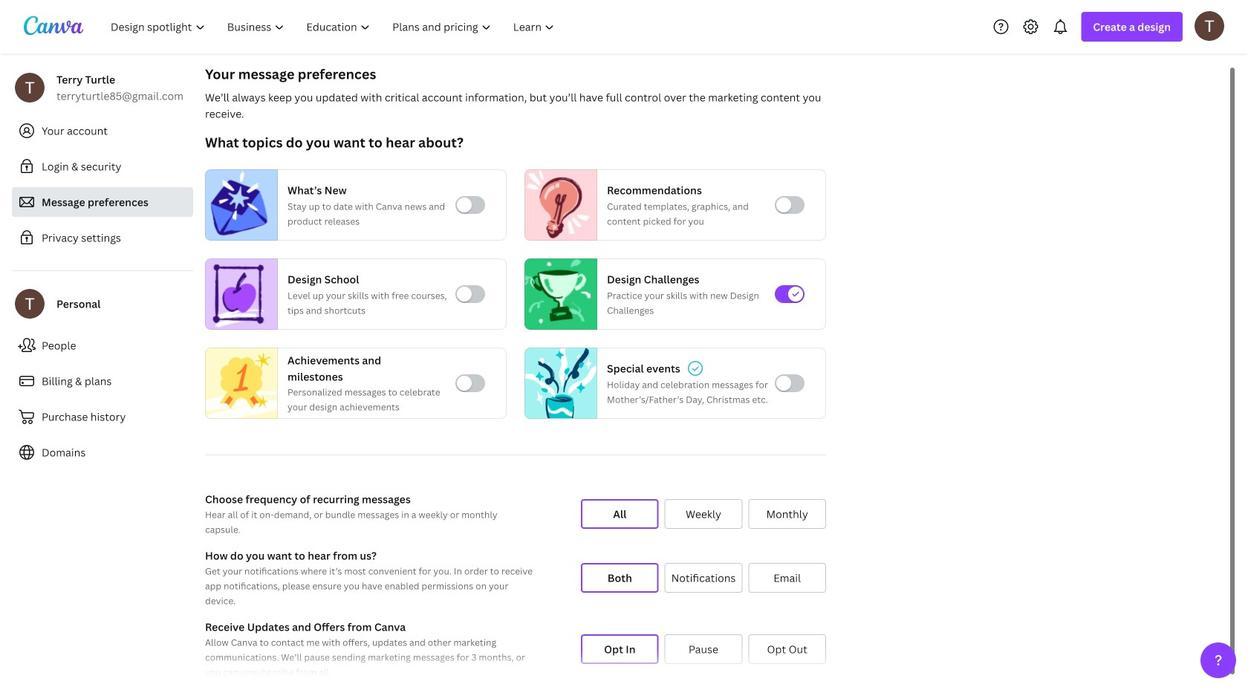 Task type: locate. For each thing, give the bounding box(es) containing it.
top level navigation element
[[101, 12, 567, 42]]

topic image
[[206, 169, 271, 241], [526, 169, 591, 241], [206, 259, 271, 330], [526, 259, 591, 330], [206, 345, 277, 422], [526, 345, 597, 422]]

None button
[[581, 499, 659, 529], [665, 499, 743, 529], [749, 499, 827, 529], [581, 563, 659, 593], [665, 563, 743, 593], [749, 563, 827, 593], [581, 635, 659, 665], [665, 635, 743, 665], [749, 635, 827, 665], [581, 499, 659, 529], [665, 499, 743, 529], [749, 499, 827, 529], [581, 563, 659, 593], [665, 563, 743, 593], [749, 563, 827, 593], [581, 635, 659, 665], [665, 635, 743, 665], [749, 635, 827, 665]]

terry turtle image
[[1195, 11, 1225, 41]]



Task type: vqa. For each thing, say whether or not it's contained in the screenshot.
THE IMAGE corresponding to RwC67T4BD1qwudMZuP4M.png
no



